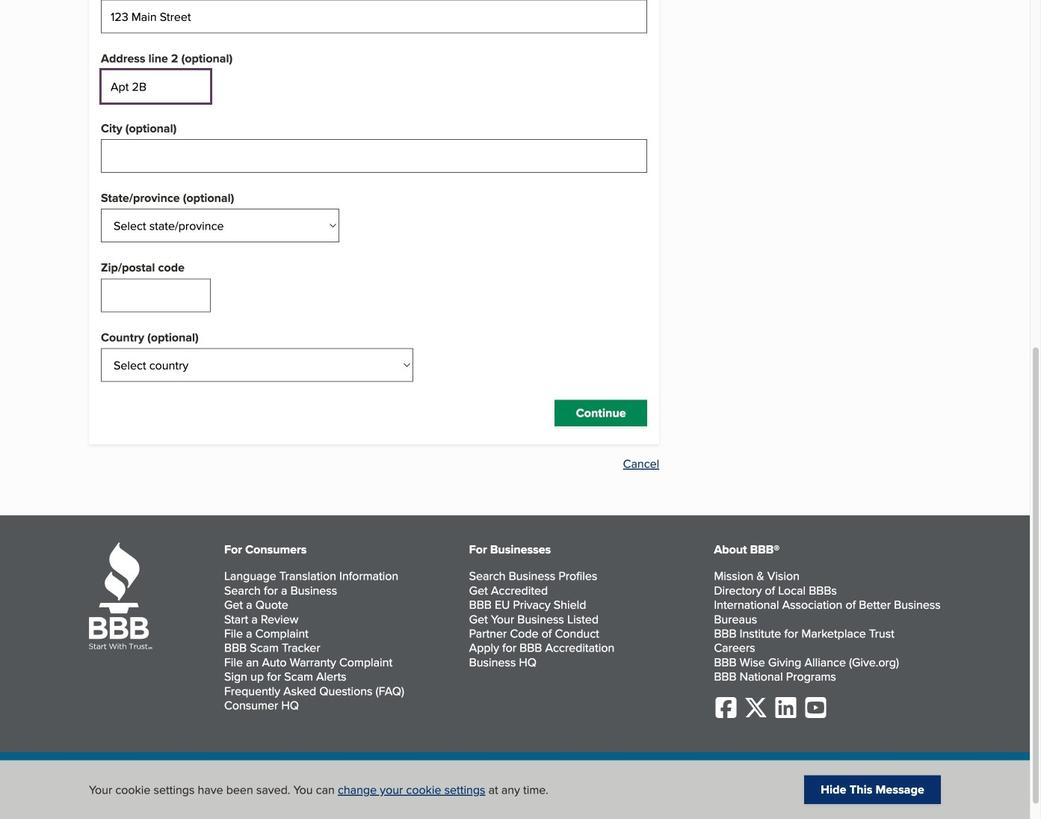 Task type: locate. For each thing, give the bounding box(es) containing it.
None field
[[101, 0, 648, 33], [101, 69, 211, 103], [101, 139, 648, 173], [101, 279, 211, 312], [101, 0, 648, 33], [101, 69, 211, 103], [101, 139, 648, 173], [101, 279, 211, 312]]



Task type: vqa. For each thing, say whether or not it's contained in the screenshot.
the middle 'Get'
no



Task type: describe. For each thing, give the bounding box(es) containing it.
bbb image
[[89, 542, 153, 650]]



